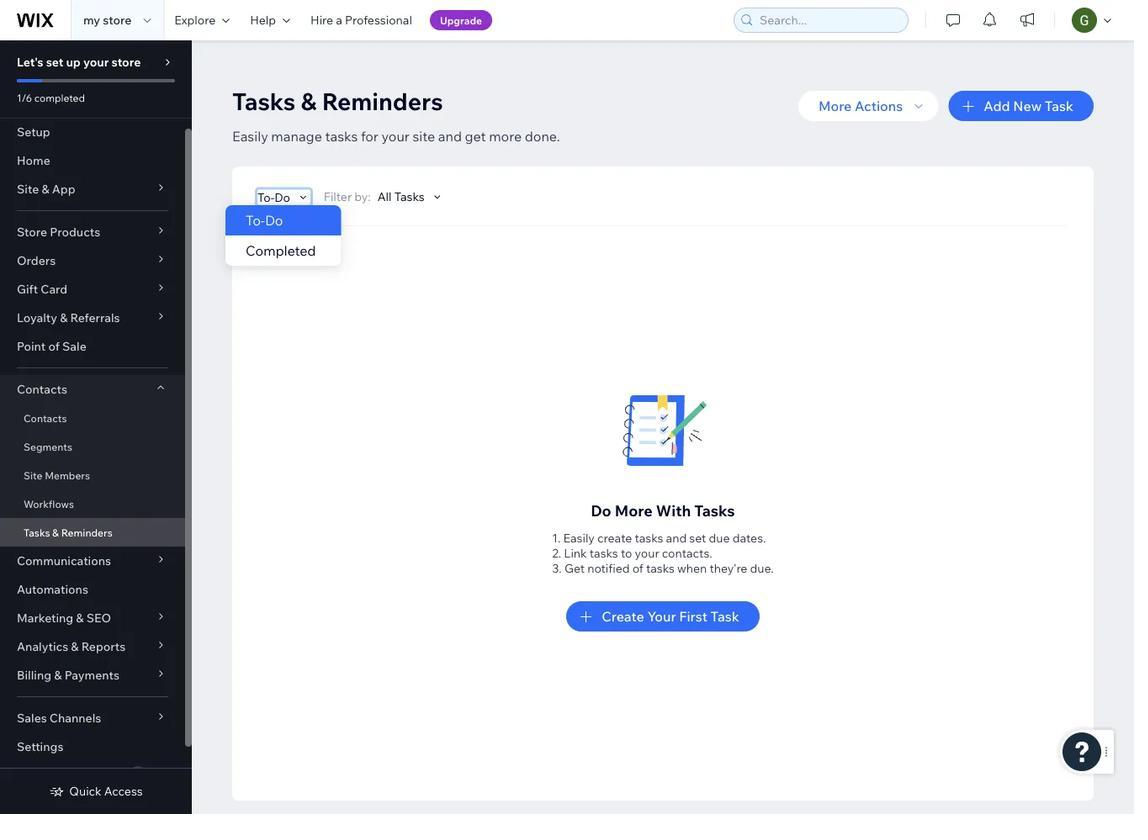 Task type: vqa. For each thing, say whether or not it's contained in the screenshot.
Home link
yes



Task type: locate. For each thing, give the bounding box(es) containing it.
to- inside button
[[258, 190, 275, 204]]

0 vertical spatial store
[[103, 13, 132, 27]]

1 horizontal spatial reminders
[[322, 86, 443, 116]]

your right for
[[382, 128, 410, 145]]

set left 'up'
[[46, 55, 63, 69]]

home
[[17, 153, 50, 168]]

more
[[819, 98, 852, 114], [615, 501, 653, 520]]

to-do
[[258, 190, 290, 204], [246, 212, 283, 229]]

& for tasks & reminders link
[[52, 527, 59, 539]]

site
[[17, 182, 39, 197], [24, 469, 43, 482]]

1 horizontal spatial and
[[666, 531, 687, 546]]

1 vertical spatial set
[[690, 531, 707, 546]]

site down home at the left of page
[[17, 182, 39, 197]]

0 vertical spatial to-do
[[258, 190, 290, 204]]

members
[[45, 469, 90, 482]]

manage
[[271, 128, 322, 145]]

0 vertical spatial task
[[1045, 98, 1074, 114]]

add new task button
[[949, 91, 1094, 121]]

all tasks
[[378, 189, 425, 204]]

tasks down contacts.
[[646, 561, 675, 576]]

seo
[[86, 611, 111, 626]]

to- inside option
[[246, 212, 265, 229]]

marketing
[[17, 611, 73, 626]]

upgrade button
[[430, 10, 493, 30]]

1 horizontal spatial easily
[[564, 531, 595, 546]]

1 horizontal spatial task
[[1045, 98, 1074, 114]]

of inside 1. easily create tasks and set due dates. 2. link tasks to your contacts. 3. get notified of tasks when they're due.
[[633, 561, 644, 576]]

done.
[[525, 128, 560, 145]]

0 vertical spatial to-
[[258, 190, 275, 204]]

contacts for contacts link
[[24, 412, 67, 425]]

store
[[17, 225, 47, 239]]

store right my
[[103, 13, 132, 27]]

Search... field
[[755, 8, 903, 32]]

2.
[[552, 546, 562, 561]]

tasks left for
[[325, 128, 358, 145]]

1 vertical spatial do
[[265, 212, 283, 229]]

all
[[378, 189, 392, 204]]

easily inside 1. easily create tasks and set due dates. 2. link tasks to your contacts. 3. get notified of tasks when they're due.
[[564, 531, 595, 546]]

tasks right "all"
[[395, 189, 425, 204]]

& for marketing & seo popup button
[[76, 611, 84, 626]]

task
[[1045, 98, 1074, 114], [711, 609, 740, 625]]

easily up link
[[564, 531, 595, 546]]

notified
[[588, 561, 630, 576]]

let's set up your store
[[17, 55, 141, 69]]

site inside dropdown button
[[17, 182, 39, 197]]

list box containing to-do
[[226, 205, 341, 266]]

referrals
[[70, 311, 120, 325]]

reminders
[[322, 86, 443, 116], [61, 527, 113, 539]]

0 horizontal spatial and
[[438, 128, 462, 145]]

to-do up to-do option
[[258, 190, 290, 204]]

1 vertical spatial of
[[633, 561, 644, 576]]

to
[[621, 546, 632, 561]]

add
[[984, 98, 1011, 114]]

of left sale
[[48, 339, 60, 354]]

1 vertical spatial tasks & reminders
[[24, 527, 113, 539]]

& inside dropdown button
[[42, 182, 49, 197]]

and left get at the top left
[[438, 128, 462, 145]]

& down workflows at left
[[52, 527, 59, 539]]

do up create
[[591, 501, 612, 520]]

loyalty & referrals
[[17, 311, 120, 325]]

& right billing
[[54, 668, 62, 683]]

more left actions
[[819, 98, 852, 114]]

&
[[301, 86, 317, 116], [42, 182, 49, 197], [60, 311, 68, 325], [52, 527, 59, 539], [76, 611, 84, 626], [71, 640, 79, 655], [54, 668, 62, 683]]

1/6 completed
[[17, 91, 85, 104]]

tasks & reminders up for
[[232, 86, 443, 116]]

0 vertical spatial reminders
[[322, 86, 443, 116]]

site down segments
[[24, 469, 43, 482]]

of right notified
[[633, 561, 644, 576]]

1 vertical spatial more
[[615, 501, 653, 520]]

1 horizontal spatial tasks & reminders
[[232, 86, 443, 116]]

1 vertical spatial to-do
[[246, 212, 283, 229]]

to- for to-do option
[[246, 212, 265, 229]]

1 vertical spatial reminders
[[61, 527, 113, 539]]

set up contacts.
[[690, 531, 707, 546]]

more up create
[[615, 501, 653, 520]]

tasks & reminders inside sidebar element
[[24, 527, 113, 539]]

do inside button
[[275, 190, 290, 204]]

tasks inside sidebar element
[[24, 527, 50, 539]]

loyalty & referrals button
[[0, 304, 185, 333]]

store down my store
[[111, 55, 141, 69]]

0 horizontal spatial set
[[46, 55, 63, 69]]

reminders inside tasks & reminders link
[[61, 527, 113, 539]]

task right first
[[711, 609, 740, 625]]

for
[[361, 128, 379, 145]]

0 vertical spatial set
[[46, 55, 63, 69]]

setup
[[17, 125, 50, 139]]

due
[[709, 531, 730, 546]]

& left reports
[[71, 640, 79, 655]]

do down to-do button
[[265, 212, 283, 229]]

1 vertical spatial easily
[[564, 531, 595, 546]]

automations
[[17, 583, 88, 597]]

& for billing & payments popup button
[[54, 668, 62, 683]]

1 horizontal spatial of
[[633, 561, 644, 576]]

reminders up communications popup button
[[61, 527, 113, 539]]

tasks down workflows at left
[[24, 527, 50, 539]]

0 horizontal spatial more
[[615, 501, 653, 520]]

3.
[[552, 561, 562, 576]]

more
[[489, 128, 522, 145]]

task right new
[[1045, 98, 1074, 114]]

a
[[336, 13, 343, 27]]

segments link
[[0, 433, 185, 461]]

to-do down to-do button
[[246, 212, 283, 229]]

tasks
[[325, 128, 358, 145], [635, 531, 664, 546], [590, 546, 619, 561], [646, 561, 675, 576]]

0 horizontal spatial tasks & reminders
[[24, 527, 113, 539]]

& left seo
[[76, 611, 84, 626]]

2 horizontal spatial your
[[635, 546, 660, 561]]

to- down to-do button
[[246, 212, 265, 229]]

site
[[413, 128, 435, 145]]

when
[[678, 561, 707, 576]]

0 horizontal spatial your
[[83, 55, 109, 69]]

0 vertical spatial do
[[275, 190, 290, 204]]

0 vertical spatial more
[[819, 98, 852, 114]]

0 horizontal spatial reminders
[[61, 527, 113, 539]]

0 vertical spatial contacts
[[17, 382, 67, 397]]

easily left manage
[[232, 128, 268, 145]]

to-do option
[[226, 205, 341, 235]]

& right loyalty
[[60, 311, 68, 325]]

0 horizontal spatial of
[[48, 339, 60, 354]]

to-do inside option
[[246, 212, 283, 229]]

site & app
[[17, 182, 75, 197]]

contacts up segments
[[24, 412, 67, 425]]

0 vertical spatial of
[[48, 339, 60, 354]]

do more with tasks
[[591, 501, 735, 520]]

to-do inside button
[[258, 190, 290, 204]]

& inside "popup button"
[[60, 311, 68, 325]]

do inside option
[[265, 212, 283, 229]]

1 vertical spatial site
[[24, 469, 43, 482]]

gift card button
[[0, 275, 185, 304]]

& left app
[[42, 182, 49, 197]]

they're
[[710, 561, 748, 576]]

analytics & reports
[[17, 640, 126, 655]]

to- up to-do option
[[258, 190, 275, 204]]

quick access button
[[49, 785, 143, 800]]

create your first task
[[602, 609, 740, 625]]

0 vertical spatial easily
[[232, 128, 268, 145]]

upgrade
[[440, 14, 482, 27]]

& for site & app dropdown button
[[42, 182, 49, 197]]

your inside 1. easily create tasks and set due dates. 2. link tasks to your contacts. 3. get notified of tasks when they're due.
[[635, 546, 660, 561]]

all tasks button
[[378, 189, 445, 204]]

0 vertical spatial and
[[438, 128, 462, 145]]

do
[[275, 190, 290, 204], [265, 212, 283, 229], [591, 501, 612, 520]]

up
[[66, 55, 81, 69]]

1 vertical spatial your
[[382, 128, 410, 145]]

create your first task button
[[567, 602, 760, 632]]

reminders up for
[[322, 86, 443, 116]]

1 horizontal spatial your
[[382, 128, 410, 145]]

your right 'up'
[[83, 55, 109, 69]]

0 horizontal spatial task
[[711, 609, 740, 625]]

contacts inside popup button
[[17, 382, 67, 397]]

due.
[[751, 561, 774, 576]]

to- for to-do button
[[258, 190, 275, 204]]

0 vertical spatial site
[[17, 182, 39, 197]]

your right "to"
[[635, 546, 660, 561]]

dates.
[[733, 531, 766, 546]]

sidebar element
[[0, 40, 192, 815]]

sales
[[17, 711, 47, 726]]

contacts down point of sale
[[17, 382, 67, 397]]

marketing & seo
[[17, 611, 111, 626]]

communications
[[17, 554, 111, 569]]

easily
[[232, 128, 268, 145], [564, 531, 595, 546]]

do up to-do option
[[275, 190, 290, 204]]

1 vertical spatial and
[[666, 531, 687, 546]]

gift card
[[17, 282, 68, 297]]

tasks & reminders up 'communications'
[[24, 527, 113, 539]]

billing & payments
[[17, 668, 119, 683]]

tasks up due
[[695, 501, 735, 520]]

1 vertical spatial to-
[[246, 212, 265, 229]]

1 vertical spatial contacts
[[24, 412, 67, 425]]

contacts link
[[0, 404, 185, 433]]

get
[[565, 561, 585, 576]]

0 horizontal spatial easily
[[232, 128, 268, 145]]

0 vertical spatial your
[[83, 55, 109, 69]]

site members link
[[0, 461, 185, 490]]

and up contacts.
[[666, 531, 687, 546]]

set inside 1. easily create tasks and set due dates. 2. link tasks to your contacts. 3. get notified of tasks when they're due.
[[690, 531, 707, 546]]

to-do for to-do button
[[258, 190, 290, 204]]

list box
[[226, 205, 341, 266]]

1 horizontal spatial more
[[819, 98, 852, 114]]

filter
[[324, 189, 352, 204]]

2 vertical spatial your
[[635, 546, 660, 561]]

1.
[[552, 531, 561, 546]]

1 vertical spatial store
[[111, 55, 141, 69]]

tasks & reminders link
[[0, 519, 185, 547]]

store
[[103, 13, 132, 27], [111, 55, 141, 69]]

analytics & reports button
[[0, 633, 185, 662]]

1 horizontal spatial set
[[690, 531, 707, 546]]

to-do button
[[258, 190, 311, 205]]

loyalty
[[17, 311, 57, 325]]

my store
[[83, 13, 132, 27]]

and
[[438, 128, 462, 145], [666, 531, 687, 546]]

site & app button
[[0, 175, 185, 204]]



Task type: describe. For each thing, give the bounding box(es) containing it.
explore
[[174, 13, 216, 27]]

channels
[[50, 711, 101, 726]]

billing & payments button
[[0, 662, 185, 690]]

more inside button
[[819, 98, 852, 114]]

reports
[[81, 640, 126, 655]]

help
[[250, 13, 276, 27]]

billing
[[17, 668, 51, 683]]

workflows link
[[0, 490, 185, 519]]

& up manage
[[301, 86, 317, 116]]

do for to-do button
[[275, 190, 290, 204]]

site for site members
[[24, 469, 43, 482]]

quick
[[69, 785, 102, 799]]

marketing & seo button
[[0, 604, 185, 633]]

to-do for to-do option
[[246, 212, 283, 229]]

your inside sidebar element
[[83, 55, 109, 69]]

contacts for "contacts" popup button
[[17, 382, 67, 397]]

create
[[602, 609, 645, 625]]

analytics
[[17, 640, 68, 655]]

app
[[52, 182, 75, 197]]

point of sale link
[[0, 333, 185, 361]]

workflows
[[24, 498, 74, 511]]

communications button
[[0, 547, 185, 576]]

my
[[83, 13, 100, 27]]

sale
[[62, 339, 87, 354]]

automations link
[[0, 576, 185, 604]]

& for loyalty & referrals "popup button"
[[60, 311, 68, 325]]

orders button
[[0, 247, 185, 275]]

help button
[[240, 0, 301, 40]]

first
[[680, 609, 708, 625]]

setup link
[[0, 118, 185, 146]]

tasks down do more with tasks
[[635, 531, 664, 546]]

store products
[[17, 225, 100, 239]]

hire a professional link
[[301, 0, 422, 40]]

quick access
[[69, 785, 143, 799]]

settings link
[[0, 733, 185, 762]]

access
[[104, 785, 143, 799]]

point of sale
[[17, 339, 87, 354]]

do for to-do option
[[265, 212, 283, 229]]

0 vertical spatial tasks & reminders
[[232, 86, 443, 116]]

and inside 1. easily create tasks and set due dates. 2. link tasks to your contacts. 3. get notified of tasks when they're due.
[[666, 531, 687, 546]]

1 vertical spatial task
[[711, 609, 740, 625]]

hire
[[311, 13, 333, 27]]

hire a professional
[[311, 13, 412, 27]]

completed
[[34, 91, 85, 104]]

point
[[17, 339, 46, 354]]

set inside sidebar element
[[46, 55, 63, 69]]

filter by:
[[324, 189, 371, 204]]

more actions button
[[799, 91, 939, 121]]

by:
[[355, 189, 371, 204]]

segments
[[24, 441, 72, 453]]

sales channels
[[17, 711, 101, 726]]

your
[[648, 609, 677, 625]]

actions
[[855, 98, 904, 114]]

tasks up notified
[[590, 546, 619, 561]]

orders
[[17, 253, 56, 268]]

products
[[50, 225, 100, 239]]

2 vertical spatial do
[[591, 501, 612, 520]]

create
[[598, 531, 632, 546]]

site members
[[24, 469, 90, 482]]

payments
[[65, 668, 119, 683]]

card
[[41, 282, 68, 297]]

of inside sidebar element
[[48, 339, 60, 354]]

& for analytics & reports popup button
[[71, 640, 79, 655]]

store inside sidebar element
[[111, 55, 141, 69]]

contacts.
[[662, 546, 713, 561]]

let's
[[17, 55, 43, 69]]

tasks up manage
[[232, 86, 296, 116]]

1. easily create tasks and set due dates. 2. link tasks to your contacts. 3. get notified of tasks when they're due.
[[552, 531, 774, 576]]

tasks inside button
[[395, 189, 425, 204]]

home link
[[0, 146, 185, 175]]

new
[[1014, 98, 1042, 114]]

professional
[[345, 13, 412, 27]]

get
[[465, 128, 486, 145]]

completed
[[246, 242, 316, 259]]

1/6
[[17, 91, 32, 104]]

add new task
[[984, 98, 1074, 114]]

site for site & app
[[17, 182, 39, 197]]

more actions
[[819, 98, 904, 114]]

store products button
[[0, 218, 185, 247]]



